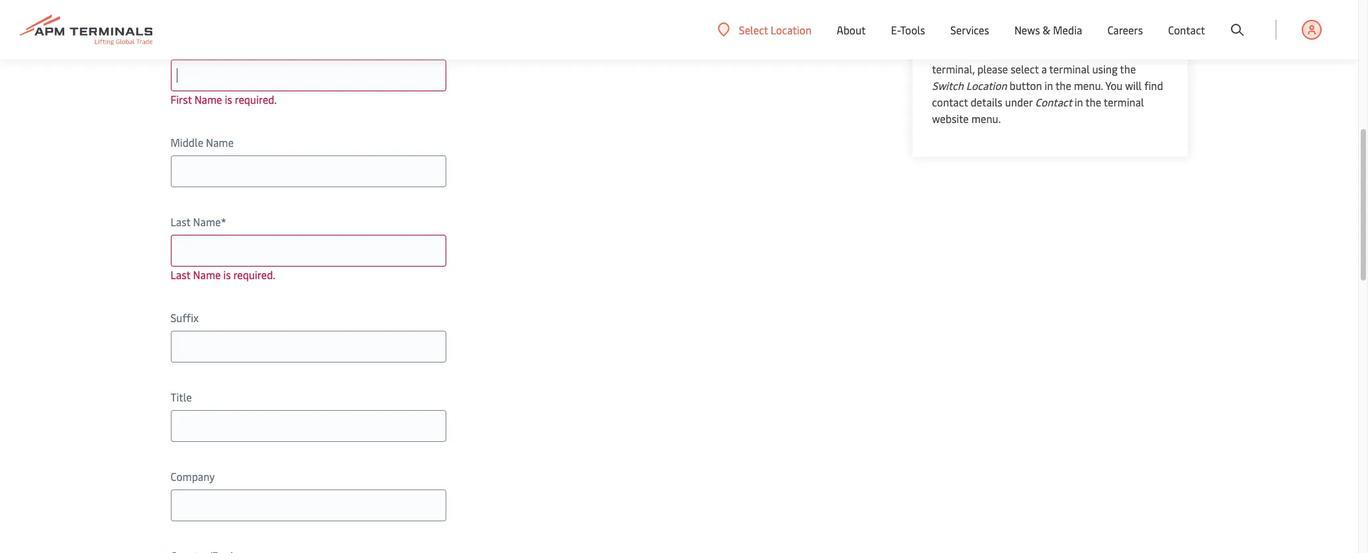 Task type: describe. For each thing, give the bounding box(es) containing it.
using
[[1092, 62, 1118, 76]]

required. for last name is required.
[[233, 268, 275, 282]]

&
[[1043, 23, 1051, 37]]

website
[[932, 111, 969, 126]]

contact button
[[1168, 0, 1205, 60]]

contact inside to contact customer service at a specific terminal, please select a terminal using the switch location
[[946, 45, 982, 60]]

last for last name is required.
[[171, 268, 190, 282]]

terminal,
[[932, 62, 975, 76]]

careers button
[[1108, 0, 1143, 60]]

select
[[739, 22, 768, 37]]

e-tools
[[891, 23, 925, 37]]

customer
[[984, 45, 1029, 60]]

in the terminal website menu.
[[932, 95, 1144, 126]]

under
[[1005, 95, 1033, 109]]

in inside button in the menu. you will find contact details under
[[1045, 78, 1053, 93]]

e-
[[891, 23, 900, 37]]

at
[[1067, 45, 1077, 60]]

middle name
[[171, 135, 234, 150]]

select
[[1011, 62, 1039, 76]]

0 vertical spatial location
[[771, 22, 812, 37]]

news
[[1015, 23, 1040, 37]]

name for first name is required.
[[194, 92, 222, 107]]

will
[[1125, 78, 1142, 93]]

first name is required.
[[171, 92, 277, 107]]

switch
[[932, 78, 964, 93]]

is for last
[[223, 268, 231, 282]]

services
[[951, 23, 989, 37]]

contact inside button in the menu. you will find contact details under
[[932, 95, 968, 109]]

Title text field
[[171, 411, 446, 442]]

title
[[171, 390, 192, 405]]

Suffix text field
[[171, 331, 446, 363]]

about button
[[837, 0, 866, 60]]

the inside 'in the terminal website menu.'
[[1086, 95, 1101, 109]]

find
[[1145, 78, 1163, 93]]

required. for first name is required.
[[235, 92, 277, 107]]

menu. inside button in the menu. you will find contact details under
[[1074, 78, 1103, 93]]

in inside 'in the terminal website menu.'
[[1075, 95, 1083, 109]]

the inside button in the menu. you will find contact details under
[[1056, 78, 1071, 93]]

careers
[[1108, 23, 1143, 37]]

suffix
[[171, 311, 199, 325]]

last for last name
[[171, 215, 190, 229]]

1 horizontal spatial a
[[1079, 45, 1085, 60]]

specific
[[1087, 45, 1123, 60]]

First Name text field
[[171, 60, 446, 91]]

services button
[[951, 0, 989, 60]]

name for last name is required.
[[193, 268, 221, 282]]

middle
[[171, 135, 203, 150]]

0 vertical spatial contact
[[1168, 23, 1205, 37]]

Company text field
[[171, 490, 446, 522]]



Task type: locate. For each thing, give the bounding box(es) containing it.
first
[[171, 92, 192, 107]]

contact right 'careers'
[[1168, 23, 1205, 37]]

1 last from the top
[[171, 215, 190, 229]]

menu.
[[1074, 78, 1103, 93], [971, 111, 1001, 126]]

1 vertical spatial location
[[966, 78, 1007, 93]]

name for last name
[[193, 215, 221, 229]]

1 vertical spatial in
[[1075, 95, 1083, 109]]

select location button
[[718, 22, 812, 37]]

1 horizontal spatial contact
[[1168, 23, 1205, 37]]

menu. inside 'in the terminal website menu.'
[[971, 111, 1001, 126]]

the down using
[[1086, 95, 1101, 109]]

required.
[[235, 92, 277, 107], [233, 268, 275, 282]]

1 horizontal spatial location
[[966, 78, 1007, 93]]

name up the last name is required.
[[193, 215, 221, 229]]

1 horizontal spatial in
[[1075, 95, 1083, 109]]

terminal down at
[[1049, 62, 1090, 76]]

name right first
[[194, 92, 222, 107]]

1 vertical spatial contact
[[932, 95, 968, 109]]

2 horizontal spatial the
[[1120, 62, 1136, 76]]

0 horizontal spatial terminal
[[1049, 62, 1090, 76]]

Last Name text field
[[171, 235, 446, 267]]

1 horizontal spatial terminal
[[1104, 95, 1144, 109]]

1 horizontal spatial the
[[1086, 95, 1101, 109]]

service
[[1032, 45, 1065, 60]]

location inside to contact customer service at a specific terminal, please select a terminal using the switch location
[[966, 78, 1007, 93]]

details
[[971, 95, 1003, 109]]

e-tools button
[[891, 0, 925, 60]]

1 horizontal spatial menu.
[[1074, 78, 1103, 93]]

1 vertical spatial contact
[[1035, 95, 1075, 109]]

0 vertical spatial required.
[[235, 92, 277, 107]]

the
[[1120, 62, 1136, 76], [1056, 78, 1071, 93], [1086, 95, 1101, 109]]

1 vertical spatial a
[[1042, 62, 1047, 76]]

is
[[225, 92, 232, 107], [223, 268, 231, 282]]

0 vertical spatial last
[[171, 215, 190, 229]]

last name is required.
[[171, 268, 275, 282]]

is for first
[[225, 92, 232, 107]]

0 vertical spatial in
[[1045, 78, 1053, 93]]

0 vertical spatial contact
[[946, 45, 982, 60]]

to contact customer service at a specific terminal, please select a terminal using the switch location
[[932, 45, 1136, 93]]

menu. down details
[[971, 111, 1001, 126]]

tools
[[900, 23, 925, 37]]

the up will
[[1120, 62, 1136, 76]]

please
[[977, 62, 1008, 76]]

terminal inside to contact customer service at a specific terminal, please select a terminal using the switch location
[[1049, 62, 1090, 76]]

0 horizontal spatial menu.
[[971, 111, 1001, 126]]

contact
[[946, 45, 982, 60], [932, 95, 968, 109]]

1 vertical spatial last
[[171, 268, 190, 282]]

company
[[171, 470, 215, 484]]

select location
[[739, 22, 812, 37]]

contact up terminal,
[[946, 45, 982, 60]]

in right button
[[1045, 78, 1053, 93]]

a down "service" in the right top of the page
[[1042, 62, 1047, 76]]

Middle Name text field
[[171, 156, 446, 187]]

0 vertical spatial menu.
[[1074, 78, 1103, 93]]

to
[[932, 45, 943, 60]]

button in the menu. you will find contact details under
[[932, 78, 1163, 109]]

contact down button
[[1035, 95, 1075, 109]]

terminal inside 'in the terminal website menu.'
[[1104, 95, 1144, 109]]

0 horizontal spatial location
[[771, 22, 812, 37]]

last
[[171, 215, 190, 229], [171, 268, 190, 282]]

location up details
[[966, 78, 1007, 93]]

a right at
[[1079, 45, 1085, 60]]

name for middle name
[[206, 135, 234, 150]]

button
[[1010, 78, 1042, 93]]

the down at
[[1056, 78, 1071, 93]]

1 vertical spatial terminal
[[1104, 95, 1144, 109]]

location right select
[[771, 22, 812, 37]]

0 vertical spatial a
[[1079, 45, 1085, 60]]

news & media
[[1015, 23, 1082, 37]]

1 vertical spatial menu.
[[971, 111, 1001, 126]]

0 horizontal spatial the
[[1056, 78, 1071, 93]]

0 vertical spatial terminal
[[1049, 62, 1090, 76]]

media
[[1053, 23, 1082, 37]]

1 vertical spatial required.
[[233, 268, 275, 282]]

menu. down using
[[1074, 78, 1103, 93]]

0 horizontal spatial contact
[[1035, 95, 1075, 109]]

required. down last name text field
[[233, 268, 275, 282]]

2 last from the top
[[171, 268, 190, 282]]

a
[[1079, 45, 1085, 60], [1042, 62, 1047, 76]]

news & media button
[[1015, 0, 1082, 60]]

0 horizontal spatial in
[[1045, 78, 1053, 93]]

in
[[1045, 78, 1053, 93], [1075, 95, 1083, 109]]

terminal down will
[[1104, 95, 1144, 109]]

the inside to contact customer service at a specific terminal, please select a terminal using the switch location
[[1120, 62, 1136, 76]]

terminal
[[1049, 62, 1090, 76], [1104, 95, 1144, 109]]

contact
[[1168, 23, 1205, 37], [1035, 95, 1075, 109]]

about
[[837, 23, 866, 37]]

name
[[194, 92, 222, 107], [206, 135, 234, 150], [193, 215, 221, 229], [193, 268, 221, 282]]

contact up website
[[932, 95, 968, 109]]

you
[[1105, 78, 1123, 93]]

required. down 'first name' text field
[[235, 92, 277, 107]]

in down at
[[1075, 95, 1083, 109]]

1 vertical spatial is
[[223, 268, 231, 282]]

2 vertical spatial the
[[1086, 95, 1101, 109]]

0 vertical spatial the
[[1120, 62, 1136, 76]]

location
[[771, 22, 812, 37], [966, 78, 1007, 93]]

0 vertical spatial is
[[225, 92, 232, 107]]

name up suffix
[[193, 268, 221, 282]]

last name
[[171, 215, 221, 229]]

0 horizontal spatial a
[[1042, 62, 1047, 76]]

1 vertical spatial the
[[1056, 78, 1071, 93]]

name right middle
[[206, 135, 234, 150]]



Task type: vqa. For each thing, say whether or not it's contained in the screenshot.
leftmost the
yes



